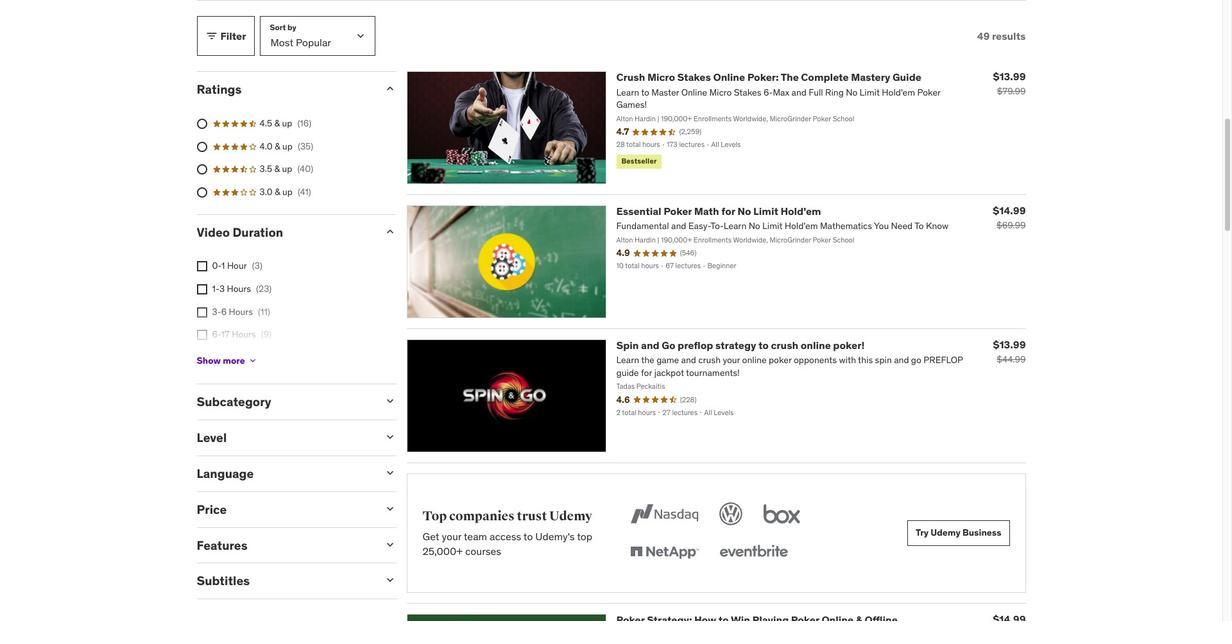 Task type: vqa. For each thing, say whether or not it's contained in the screenshot.


Task type: describe. For each thing, give the bounding box(es) containing it.
small image for ratings
[[384, 82, 396, 95]]

top
[[577, 531, 593, 543]]

$69.99
[[997, 220, 1026, 231]]

$79.99
[[998, 86, 1026, 97]]

strategy
[[716, 339, 757, 352]]

show more button
[[197, 348, 258, 374]]

(35)
[[298, 141, 313, 152]]

language
[[197, 466, 254, 482]]

mastery
[[851, 71, 891, 84]]

video duration button
[[197, 224, 373, 240]]

49 results status
[[978, 29, 1026, 42]]

udemy inside top companies trust udemy get your team access to udemy's top 25,000+ courses
[[550, 508, 593, 524]]

6
[[221, 306, 227, 318]]

preflop
[[678, 339, 714, 352]]

spin
[[617, 339, 639, 352]]

1-
[[212, 283, 220, 295]]

subcategory
[[197, 394, 271, 410]]

3.5
[[260, 163, 272, 175]]

crush
[[617, 71, 645, 84]]

$13.99 for spin and go preflop strategy to crush online poker!
[[994, 338, 1026, 351]]

& for 4.5
[[274, 118, 280, 129]]

top
[[423, 508, 447, 524]]

6-
[[212, 329, 221, 340]]

$13.99 $79.99
[[994, 70, 1026, 97]]

hours for 3-6 hours
[[229, 306, 253, 318]]

try udemy business
[[916, 527, 1002, 539]]

video duration
[[197, 224, 283, 240]]

1
[[222, 260, 225, 272]]

(16)
[[298, 118, 312, 129]]

up for 4.0 & up
[[283, 141, 293, 152]]

$13.99 for crush micro stakes online poker: the complete mastery guide
[[994, 70, 1026, 83]]

business
[[963, 527, 1002, 539]]

3.0 & up (41)
[[260, 186, 311, 198]]

3.5 & up (40)
[[260, 163, 313, 175]]

crush micro stakes online poker: the complete mastery guide
[[617, 71, 922, 84]]

access
[[490, 531, 522, 543]]

up for 3.5 & up
[[282, 163, 292, 175]]

ratings
[[197, 82, 242, 97]]

hours for 1-3 hours
[[227, 283, 251, 295]]

xsmall image for 3-
[[197, 307, 207, 318]]

25,000+
[[423, 545, 463, 558]]

up for 3.0 & up
[[283, 186, 293, 198]]

get
[[423, 531, 440, 543]]

xsmall image inside show more button
[[248, 356, 258, 366]]

xsmall image for 1-
[[197, 284, 207, 295]]

limit
[[754, 205, 779, 218]]

show
[[197, 355, 221, 367]]

hour
[[227, 260, 247, 272]]

the
[[781, 71, 799, 84]]

& for 4.0
[[275, 141, 280, 152]]

essential poker math for no limit hold'em link
[[617, 205, 822, 218]]

try udemy business link
[[908, 521, 1010, 546]]

poker:
[[748, 71, 779, 84]]

volkswagen image
[[717, 500, 746, 528]]

poker
[[664, 205, 692, 218]]

video
[[197, 224, 230, 240]]

1-3 hours (23)
[[212, 283, 272, 295]]

small image inside filter button
[[205, 30, 218, 43]]

small image for subtitles
[[384, 574, 396, 587]]

level button
[[197, 430, 373, 446]]

level
[[197, 430, 227, 446]]

6-17 hours (9)
[[212, 329, 272, 340]]

49
[[978, 29, 990, 42]]

nasdaq image
[[628, 500, 702, 528]]

courses
[[466, 545, 502, 558]]

$14.99 $69.99
[[993, 204, 1026, 231]]

team
[[464, 531, 487, 543]]

3.0
[[260, 186, 273, 198]]

go
[[662, 339, 676, 352]]

(23)
[[256, 283, 272, 295]]

17+ hours
[[212, 352, 253, 363]]

17
[[221, 329, 230, 340]]

$14.99
[[993, 204, 1026, 217]]

more
[[223, 355, 245, 367]]

math
[[695, 205, 720, 218]]

3-
[[212, 306, 221, 318]]

for
[[722, 205, 736, 218]]

small image for subcategory
[[384, 395, 396, 408]]

box image
[[761, 500, 804, 528]]



Task type: locate. For each thing, give the bounding box(es) containing it.
eventbrite image
[[717, 539, 791, 567]]

udemy up the top
[[550, 508, 593, 524]]

top companies trust udemy get your team access to udemy's top 25,000+ courses
[[423, 508, 593, 558]]

0 vertical spatial xsmall image
[[197, 262, 207, 272]]

3
[[220, 283, 225, 295]]

hours
[[227, 283, 251, 295], [229, 306, 253, 318], [232, 329, 256, 340], [228, 352, 253, 363]]

micro
[[648, 71, 675, 84]]

and
[[641, 339, 660, 352]]

xsmall image right more
[[248, 356, 258, 366]]

results
[[993, 29, 1026, 42]]

features
[[197, 538, 248, 553]]

0 horizontal spatial udemy
[[550, 508, 593, 524]]

try
[[916, 527, 929, 539]]

trust
[[517, 508, 547, 524]]

& for 3.5
[[274, 163, 280, 175]]

small image
[[205, 30, 218, 43], [384, 431, 396, 444], [384, 538, 396, 551], [384, 574, 396, 587]]

poker!
[[834, 339, 865, 352]]

0-
[[212, 260, 222, 272]]

1 small image from the top
[[384, 82, 396, 95]]

1 $13.99 from the top
[[994, 70, 1026, 83]]

hours for 6-17 hours
[[232, 329, 256, 340]]

xsmall image left the 0-
[[197, 262, 207, 272]]

small image for language
[[384, 467, 396, 480]]

subcategory button
[[197, 394, 373, 410]]

hours right 3
[[227, 283, 251, 295]]

& right 4.0 on the left top of the page
[[275, 141, 280, 152]]

subtitles
[[197, 574, 250, 589]]

(9)
[[261, 329, 272, 340]]

3-6 hours (11)
[[212, 306, 270, 318]]

subtitles button
[[197, 574, 373, 589]]

0 vertical spatial $13.99
[[994, 70, 1026, 83]]

crush micro stakes online poker: the complete mastery guide link
[[617, 71, 922, 84]]

17+
[[212, 352, 226, 363]]

spin and go preflop strategy to crush online poker! link
[[617, 339, 865, 352]]

to down "trust"
[[524, 531, 533, 543]]

udemy inside try udemy business link
[[931, 527, 961, 539]]

4.0 & up (35)
[[260, 141, 313, 152]]

& right 3.0 at the top left
[[275, 186, 280, 198]]

netapp image
[[628, 539, 702, 567]]

$44.99
[[997, 354, 1026, 365]]

0-1 hour (3)
[[212, 260, 263, 272]]

udemy
[[550, 508, 593, 524], [931, 527, 961, 539]]

up left (40)
[[282, 163, 292, 175]]

ratings button
[[197, 82, 373, 97]]

$13.99 $44.99
[[994, 338, 1026, 365]]

4.5
[[260, 118, 272, 129]]

up
[[282, 118, 292, 129], [283, 141, 293, 152], [282, 163, 292, 175], [283, 186, 293, 198]]

& right 4.5 on the top left
[[274, 118, 280, 129]]

& for 3.0
[[275, 186, 280, 198]]

$13.99 up $44.99
[[994, 338, 1026, 351]]

online
[[801, 339, 831, 352]]

small image
[[384, 82, 396, 95], [384, 225, 396, 238], [384, 395, 396, 408], [384, 467, 396, 480], [384, 503, 396, 515]]

companies
[[449, 508, 515, 524]]

essential
[[617, 205, 662, 218]]

2 small image from the top
[[384, 225, 396, 238]]

hours right 6
[[229, 306, 253, 318]]

1 vertical spatial xsmall image
[[197, 284, 207, 295]]

1 vertical spatial xsmall image
[[197, 330, 207, 340]]

$13.99
[[994, 70, 1026, 83], [994, 338, 1026, 351]]

0 vertical spatial xsmall image
[[197, 307, 207, 318]]

your
[[442, 531, 462, 543]]

1 xsmall image from the top
[[197, 262, 207, 272]]

up left (16)
[[282, 118, 292, 129]]

1 horizontal spatial udemy
[[931, 527, 961, 539]]

xsmall image
[[197, 307, 207, 318], [197, 330, 207, 340], [248, 356, 258, 366]]

1 vertical spatial to
[[524, 531, 533, 543]]

essential poker math for no limit hold'em
[[617, 205, 822, 218]]

3 small image from the top
[[384, 395, 396, 408]]

xsmall image for 6-
[[197, 330, 207, 340]]

small image for features
[[384, 538, 396, 551]]

language button
[[197, 466, 373, 482]]

small image for price
[[384, 503, 396, 515]]

xsmall image for 0-
[[197, 262, 207, 272]]

filter
[[221, 29, 246, 42]]

no
[[738, 205, 752, 218]]

up left (35)
[[283, 141, 293, 152]]

(40)
[[298, 163, 313, 175]]

up for 4.5 & up
[[282, 118, 292, 129]]

spin and go preflop strategy to crush online poker!
[[617, 339, 865, 352]]

stakes
[[678, 71, 711, 84]]

show more
[[197, 355, 245, 367]]

to inside top companies trust udemy get your team access to udemy's top 25,000+ courses
[[524, 531, 533, 543]]

hours right 17
[[232, 329, 256, 340]]

49 results
[[978, 29, 1026, 42]]

(41)
[[298, 186, 311, 198]]

small image for level
[[384, 431, 396, 444]]

$13.99 up $79.99
[[994, 70, 1026, 83]]

udemy's
[[536, 531, 575, 543]]

small image for video duration
[[384, 225, 396, 238]]

hold'em
[[781, 205, 822, 218]]

1 vertical spatial udemy
[[931, 527, 961, 539]]

&
[[274, 118, 280, 129], [275, 141, 280, 152], [274, 163, 280, 175], [275, 186, 280, 198]]

udemy right try
[[931, 527, 961, 539]]

4 small image from the top
[[384, 467, 396, 480]]

xsmall image left 3-
[[197, 307, 207, 318]]

to
[[759, 339, 769, 352], [524, 531, 533, 543]]

online
[[714, 71, 745, 84]]

4.5 & up (16)
[[260, 118, 312, 129]]

duration
[[233, 224, 283, 240]]

0 vertical spatial to
[[759, 339, 769, 352]]

1 horizontal spatial to
[[759, 339, 769, 352]]

& right 3.5
[[274, 163, 280, 175]]

xsmall image
[[197, 262, 207, 272], [197, 284, 207, 295]]

features button
[[197, 538, 373, 553]]

hours right 17+
[[228, 352, 253, 363]]

1 vertical spatial $13.99
[[994, 338, 1026, 351]]

price
[[197, 502, 227, 517]]

filter button
[[197, 16, 255, 56]]

crush
[[771, 339, 799, 352]]

2 vertical spatial xsmall image
[[248, 356, 258, 366]]

2 xsmall image from the top
[[197, 284, 207, 295]]

xsmall image left 6-
[[197, 330, 207, 340]]

5 small image from the top
[[384, 503, 396, 515]]

to left crush
[[759, 339, 769, 352]]

2 $13.99 from the top
[[994, 338, 1026, 351]]

(3)
[[252, 260, 263, 272]]

0 horizontal spatial to
[[524, 531, 533, 543]]

xsmall image left 1- at top
[[197, 284, 207, 295]]

complete
[[801, 71, 849, 84]]

up left (41)
[[283, 186, 293, 198]]

4.0
[[260, 141, 273, 152]]

0 vertical spatial udemy
[[550, 508, 593, 524]]

price button
[[197, 502, 373, 517]]



